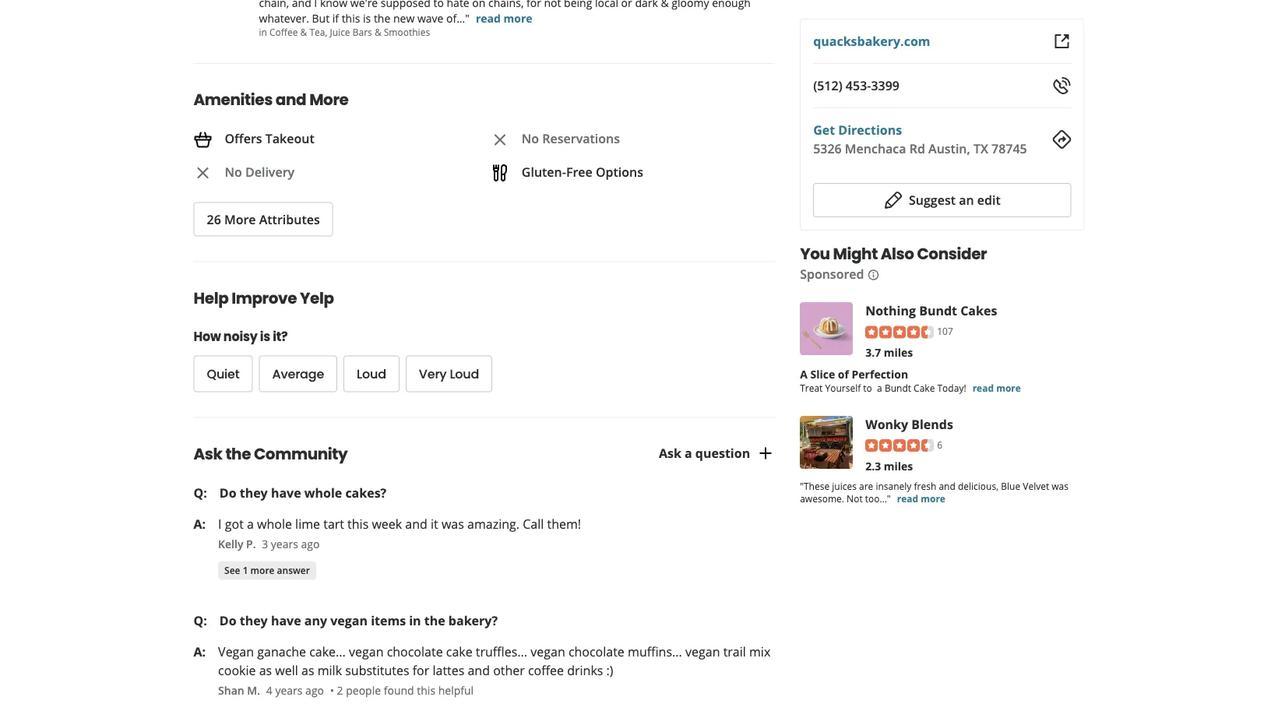 Task type: describe. For each thing, give the bounding box(es) containing it.
help improve yelp element
[[169, 262, 776, 392]]

suggest an edit button
[[814, 183, 1072, 217]]

amenities
[[194, 89, 273, 111]]

4 years ago
[[266, 684, 324, 698]]

ask the community element
[[169, 417, 801, 705]]

tea,
[[310, 25, 328, 38]]

well
[[275, 662, 298, 679]]

milk
[[318, 662, 342, 679]]

a slice of perfection treat yourself to  a bundt cake today! read more
[[801, 367, 1022, 395]]

quiet button
[[194, 356, 253, 392]]

:)
[[607, 662, 614, 679]]

no for no delivery
[[225, 163, 242, 180]]

24 food v2 image
[[491, 164, 510, 182]]

ago inside i got a whole lime tart this week and it was amazing. call them! kelly p. 3 years ago
[[301, 537, 320, 552]]

shan
[[218, 684, 244, 698]]

consider
[[918, 243, 988, 265]]

read inside a slice of perfection treat yourself to  a bundt cake today! read more
[[973, 382, 995, 395]]

it
[[431, 516, 439, 532]]

cake
[[446, 643, 473, 660]]

get directions link
[[814, 122, 903, 138]]

26 more attributes
[[207, 211, 320, 228]]

in inside ask the community element
[[409, 612, 421, 629]]

offers takeout
[[225, 130, 315, 147]]

yelp
[[300, 287, 334, 309]]

cookie
[[218, 662, 256, 679]]

nothing bundt cakes
[[866, 302, 998, 319]]

vegan left "trail"
[[686, 643, 721, 660]]

amazing.
[[468, 516, 520, 532]]

a: for i got a whole lime tart this week and it was amazing. call them!
[[194, 516, 206, 532]]

free
[[567, 163, 593, 180]]

p.
[[246, 537, 256, 552]]

blends
[[912, 416, 954, 432]]

vegan up "substitutes"
[[349, 643, 384, 660]]

nothing bundt cakes image
[[801, 302, 854, 355]]

read for bottom "read more" link
[[898, 492, 919, 505]]

(512) 453-3399
[[814, 77, 900, 94]]

today!
[[938, 382, 967, 395]]

got
[[225, 516, 244, 532]]

and up takeout
[[276, 89, 307, 111]]

107
[[938, 325, 954, 337]]

offers
[[225, 130, 262, 147]]

substitutes
[[345, 662, 410, 679]]

not
[[847, 492, 863, 505]]

0 vertical spatial more
[[310, 89, 349, 111]]

0 vertical spatial the
[[226, 443, 251, 465]]

was inside i got a whole lime tart this week and it was amazing. call them! kelly p. 3 years ago
[[442, 516, 464, 532]]

too…"
[[866, 492, 891, 505]]

wonky blends link
[[866, 416, 954, 432]]

24 pencil v2 image
[[885, 191, 903, 210]]

1 loud from the left
[[357, 366, 386, 383]]

any
[[305, 612, 327, 629]]

more inside dropdown button
[[224, 211, 256, 228]]

453-
[[846, 77, 872, 94]]

loud button
[[344, 356, 400, 392]]

1 as from the left
[[259, 662, 272, 679]]

miles for wonky
[[884, 459, 914, 474]]

options
[[596, 163, 644, 180]]

do they have any vegan items in the bakery?
[[220, 612, 498, 629]]

cake...
[[310, 643, 346, 660]]

24 close v2 image for no reservations
[[491, 130, 510, 149]]

delivery
[[245, 163, 295, 180]]

lime
[[295, 516, 320, 532]]

amenities and more element
[[169, 63, 788, 237]]

you
[[801, 243, 831, 265]]

do for do they have any vegan items in the bakery?
[[220, 612, 237, 629]]

an
[[960, 192, 975, 208]]

other
[[493, 662, 525, 679]]

24 add v2 image
[[757, 444, 776, 463]]

2 & from the left
[[375, 25, 382, 38]]

3.7
[[866, 345, 882, 360]]

do they have whole cakes?
[[220, 484, 387, 501]]

0 vertical spatial in
[[259, 25, 267, 38]]

"these juices are insanely fresh and delicious, blue velvet was awesome. not too…"
[[801, 480, 1069, 505]]

slice
[[811, 367, 836, 382]]

vegan up coffee
[[531, 643, 566, 660]]

ask a question
[[659, 445, 751, 462]]

you might also consider
[[801, 243, 988, 265]]

tx
[[974, 140, 989, 157]]

helpful
[[439, 684, 474, 698]]

1 chocolate from the left
[[387, 643, 443, 660]]

how
[[194, 328, 221, 346]]

was inside "these juices are insanely fresh and delicious, blue velvet was awesome. not too…"
[[1052, 480, 1069, 493]]

quiet
[[207, 366, 240, 383]]

bundt inside a slice of perfection treat yourself to  a bundt cake today! read more
[[885, 382, 912, 395]]

4
[[266, 684, 273, 698]]

ask the community
[[194, 443, 348, 465]]

very
[[419, 366, 447, 383]]

treat
[[801, 382, 823, 395]]

16 info v2 image
[[868, 269, 880, 281]]

more inside ask the community element
[[251, 564, 275, 577]]

cakes?
[[346, 484, 387, 501]]

noisy
[[224, 328, 258, 346]]

3
[[262, 537, 268, 552]]

quacksbakery.com
[[814, 33, 931, 49]]

shan m.
[[218, 684, 260, 698]]

edit
[[978, 192, 1001, 208]]

people
[[346, 684, 381, 698]]

vegan
[[218, 643, 254, 660]]

0 horizontal spatial read more link
[[476, 10, 533, 25]]

ask for ask a question
[[659, 445, 682, 462]]

gluten-free options
[[522, 163, 644, 180]]

24 directions v2 image
[[1053, 130, 1072, 149]]

amenities and more
[[194, 89, 349, 111]]

this inside i got a whole lime tart this week and it was amazing. call them! kelly p. 3 years ago
[[348, 516, 369, 532]]

reservations
[[543, 130, 620, 147]]

4.5 star rating image for nothing
[[866, 326, 935, 338]]

4.5 star rating image for wonky
[[866, 440, 935, 452]]

bars
[[353, 25, 372, 38]]

wonky blends image
[[801, 416, 854, 469]]

get
[[814, 122, 836, 138]]

bakery?
[[449, 612, 498, 629]]



Task type: vqa. For each thing, say whether or not it's contained in the screenshot.
Quiet at left
yes



Task type: locate. For each thing, give the bounding box(es) containing it.
was right velvet
[[1052, 480, 1069, 493]]

help
[[194, 287, 229, 309]]

have
[[271, 484, 301, 501], [271, 612, 301, 629]]

cake
[[914, 382, 936, 395]]

truffles...
[[476, 643, 528, 660]]

answer
[[277, 564, 310, 577]]

5326
[[814, 140, 842, 157]]

1 do from the top
[[220, 484, 237, 501]]

they up vegan
[[240, 612, 268, 629]]

directions
[[839, 122, 903, 138]]

1 horizontal spatial chocolate
[[569, 643, 625, 660]]

2 horizontal spatial read
[[973, 382, 995, 395]]

whole for cakes?
[[305, 484, 342, 501]]

2 miles from the top
[[884, 459, 914, 474]]

bundt
[[920, 302, 958, 319], [885, 382, 912, 395]]

0 horizontal spatial &
[[300, 25, 307, 38]]

1 horizontal spatial read more
[[898, 492, 946, 505]]

0 horizontal spatial was
[[442, 516, 464, 532]]

ago left 2
[[306, 684, 324, 698]]

0 vertical spatial this
[[348, 516, 369, 532]]

loud left very
[[357, 366, 386, 383]]

and left 'it'
[[406, 516, 428, 532]]

in coffee & tea, juice bars & smoothies
[[259, 25, 430, 38]]

perfection
[[852, 367, 909, 382]]

group
[[194, 356, 665, 392]]

1 horizontal spatial bundt
[[920, 302, 958, 319]]

0 vertical spatial bundt
[[920, 302, 958, 319]]

0 vertical spatial do
[[220, 484, 237, 501]]

1 vertical spatial miles
[[884, 459, 914, 474]]

1 horizontal spatial 24 close v2 image
[[491, 130, 510, 149]]

a: for vegan ganache cake... vegan chocolate cake truffles... vegan chocolate muffins... vegan trail mix cookie as well as milk substitutes for lattes and other coffee drinks :)
[[194, 643, 206, 660]]

1 vertical spatial q:
[[194, 612, 207, 629]]

1 horizontal spatial as
[[302, 662, 314, 679]]

0 vertical spatial whole
[[305, 484, 342, 501]]

awesome.
[[801, 492, 845, 505]]

ago
[[301, 537, 320, 552], [306, 684, 324, 698]]

was right 'it'
[[442, 516, 464, 532]]

juice
[[330, 25, 350, 38]]

1 vertical spatial was
[[442, 516, 464, 532]]

0 horizontal spatial as
[[259, 662, 272, 679]]

vegan
[[331, 612, 368, 629], [349, 643, 384, 660], [531, 643, 566, 660], [686, 643, 721, 660]]

24 close v2 image down 24 shopping v2 image
[[194, 164, 212, 182]]

have left any
[[271, 612, 301, 629]]

0 vertical spatial no
[[522, 130, 539, 147]]

they for do they have whole cakes?
[[240, 484, 268, 501]]

suggest an edit
[[909, 192, 1001, 208]]

austin,
[[929, 140, 971, 157]]

a: left i
[[194, 516, 206, 532]]

tart
[[324, 516, 344, 532]]

miles for nothing
[[884, 345, 914, 360]]

kelly
[[218, 537, 243, 552]]

years right "4" at bottom left
[[275, 684, 303, 698]]

the
[[226, 443, 251, 465], [425, 612, 446, 629]]

1 vertical spatial in
[[409, 612, 421, 629]]

4.5 star rating image up 3.7 miles
[[866, 326, 935, 338]]

1 horizontal spatial a
[[685, 445, 693, 462]]

1 4.5 star rating image from the top
[[866, 326, 935, 338]]

the left bakery? at the bottom left
[[425, 612, 446, 629]]

1 q: from the top
[[194, 484, 207, 501]]

and inside vegan ganache cake... vegan chocolate cake truffles... vegan chocolate muffins... vegan trail mix cookie as well as milk substitutes for lattes and other coffee drinks :)
[[468, 662, 490, 679]]

2 vertical spatial read
[[898, 492, 919, 505]]

nothing bundt cakes link
[[866, 302, 998, 319]]

24 close v2 image up 24 food v2 icon
[[491, 130, 510, 149]]

wonky blends
[[866, 416, 954, 432]]

and right fresh
[[939, 480, 956, 493]]

q: for do they have whole cakes?
[[194, 484, 207, 501]]

2 horizontal spatial read more link
[[973, 382, 1022, 395]]

whole inside i got a whole lime tart this week and it was amazing. call them! kelly p. 3 years ago
[[257, 516, 292, 532]]

they up got
[[240, 484, 268, 501]]

0 vertical spatial miles
[[884, 345, 914, 360]]

no delivery
[[225, 163, 295, 180]]

1 vertical spatial 4.5 star rating image
[[866, 440, 935, 452]]

1 vertical spatial a
[[247, 516, 254, 532]]

see
[[225, 564, 240, 577]]

chocolate up drinks
[[569, 643, 625, 660]]

24 shopping v2 image
[[194, 130, 212, 149]]

more
[[310, 89, 349, 111], [224, 211, 256, 228]]

juices
[[833, 480, 857, 493]]

as up "4" at bottom left
[[259, 662, 272, 679]]

(512)
[[814, 77, 843, 94]]

miles right '3.7'
[[884, 345, 914, 360]]

trail
[[724, 643, 746, 660]]

1 vertical spatial years
[[275, 684, 303, 698]]

0 vertical spatial 4.5 star rating image
[[866, 326, 935, 338]]

mix
[[750, 643, 771, 660]]

attributes
[[259, 211, 320, 228]]

1 horizontal spatial was
[[1052, 480, 1069, 493]]

1 vertical spatial read more
[[898, 492, 946, 505]]

and
[[276, 89, 307, 111], [939, 480, 956, 493], [406, 516, 428, 532], [468, 662, 490, 679]]

4.5 star rating image
[[866, 326, 935, 338], [866, 440, 935, 452]]

more up takeout
[[310, 89, 349, 111]]

26 more attributes button
[[194, 202, 333, 237]]

gluten-
[[522, 163, 567, 180]]

chocolate up for at the bottom of page
[[387, 643, 443, 660]]

0 vertical spatial read more
[[476, 10, 533, 25]]

very loud
[[419, 366, 479, 383]]

get directions 5326 menchaca rd austin, tx 78745
[[814, 122, 1028, 157]]

24 phone v2 image
[[1053, 76, 1072, 95]]

1 horizontal spatial this
[[417, 684, 436, 698]]

delicious,
[[959, 480, 999, 493]]

to
[[864, 382, 873, 395]]

do for do they have whole cakes?
[[220, 484, 237, 501]]

rd
[[910, 140, 926, 157]]

and inside i got a whole lime tart this week and it was amazing. call them! kelly p. 3 years ago
[[406, 516, 428, 532]]

1 vertical spatial this
[[417, 684, 436, 698]]

0 horizontal spatial chocolate
[[387, 643, 443, 660]]

more right 26 on the left top of the page
[[224, 211, 256, 228]]

1 horizontal spatial whole
[[305, 484, 342, 501]]

1 horizontal spatial the
[[425, 612, 446, 629]]

do up got
[[220, 484, 237, 501]]

24 close v2 image for no delivery
[[194, 164, 212, 182]]

0 vertical spatial they
[[240, 484, 268, 501]]

miles
[[884, 345, 914, 360], [884, 459, 914, 474]]

1
[[243, 564, 248, 577]]

vegan right any
[[331, 612, 368, 629]]

24 close v2 image
[[491, 130, 510, 149], [194, 164, 212, 182]]

2 chocolate from the left
[[569, 643, 625, 660]]

0 horizontal spatial whole
[[257, 516, 292, 532]]

sponsored
[[801, 266, 865, 283]]

1 horizontal spatial read more link
[[898, 492, 946, 505]]

2 q: from the top
[[194, 612, 207, 629]]

no
[[522, 130, 539, 147], [225, 163, 242, 180]]

4.5 star rating image up 2.3 miles
[[866, 440, 935, 452]]

1 horizontal spatial &
[[375, 25, 382, 38]]

of
[[838, 367, 849, 382]]

have for any
[[271, 612, 301, 629]]

a inside i got a whole lime tart this week and it was amazing. call them! kelly p. 3 years ago
[[247, 516, 254, 532]]

community
[[254, 443, 348, 465]]

q:
[[194, 484, 207, 501], [194, 612, 207, 629]]

0 horizontal spatial this
[[348, 516, 369, 532]]

1 vertical spatial more
[[224, 211, 256, 228]]

are
[[860, 480, 874, 493]]

2 a: from the top
[[194, 643, 206, 660]]

0 horizontal spatial no
[[225, 163, 242, 180]]

0 vertical spatial a
[[685, 445, 693, 462]]

quacksbakery.com link
[[814, 33, 931, 49]]

1 vertical spatial the
[[425, 612, 446, 629]]

a: left vegan
[[194, 643, 206, 660]]

1 vertical spatial they
[[240, 612, 268, 629]]

q: for do they have any vegan items in the bakery?
[[194, 612, 207, 629]]

in right 'items'
[[409, 612, 421, 629]]

0 vertical spatial was
[[1052, 480, 1069, 493]]

smoothies
[[384, 25, 430, 38]]

takeout
[[266, 130, 315, 147]]

as right well
[[302, 662, 314, 679]]

whole for lime
[[257, 516, 292, 532]]

no down offers at the top left of the page
[[225, 163, 242, 180]]

"these
[[801, 480, 830, 493]]

1 vertical spatial 24 close v2 image
[[194, 164, 212, 182]]

&
[[300, 25, 307, 38], [375, 25, 382, 38]]

read more for bottom "read more" link
[[898, 492, 946, 505]]

coffee
[[270, 25, 298, 38]]

in left "coffee"
[[259, 25, 267, 38]]

0 horizontal spatial read
[[476, 10, 501, 25]]

i
[[218, 516, 222, 532]]

0 horizontal spatial bundt
[[885, 382, 912, 395]]

blue
[[1002, 480, 1021, 493]]

1 miles from the top
[[884, 345, 914, 360]]

velvet
[[1024, 480, 1050, 493]]

and down cake
[[468, 662, 490, 679]]

average button
[[259, 356, 338, 392]]

0 vertical spatial have
[[271, 484, 301, 501]]

3399
[[872, 77, 900, 94]]

see 1 more answer link
[[218, 562, 316, 580]]

have up lime
[[271, 484, 301, 501]]

whole up the tart
[[305, 484, 342, 501]]

78745
[[992, 140, 1028, 157]]

1 & from the left
[[300, 25, 307, 38]]

2 vertical spatial read more link
[[898, 492, 946, 505]]

it?
[[273, 328, 288, 346]]

help improve yelp
[[194, 287, 334, 309]]

a left question
[[685, 445, 693, 462]]

& right bars
[[375, 25, 382, 38]]

0 vertical spatial q:
[[194, 484, 207, 501]]

0 vertical spatial a:
[[194, 516, 206, 532]]

no reservations
[[522, 130, 620, 147]]

no for no reservations
[[522, 130, 539, 147]]

the left "community"
[[226, 443, 251, 465]]

improve
[[232, 287, 297, 309]]

0 vertical spatial read
[[476, 10, 501, 25]]

read for the left "read more" link
[[476, 10, 501, 25]]

drinks
[[568, 662, 604, 679]]

1 vertical spatial bundt
[[885, 382, 912, 395]]

0 horizontal spatial loud
[[357, 366, 386, 383]]

loud right very
[[450, 366, 479, 383]]

1 vertical spatial ago
[[306, 684, 324, 698]]

1 horizontal spatial read
[[898, 492, 919, 505]]

0 vertical spatial read more link
[[476, 10, 533, 25]]

vegan ganache cake... vegan chocolate cake truffles... vegan chocolate muffins... vegan trail mix cookie as well as milk substitutes for lattes and other coffee drinks :)
[[218, 643, 771, 679]]

ask for ask the community
[[194, 443, 223, 465]]

0 horizontal spatial the
[[226, 443, 251, 465]]

1 vertical spatial whole
[[257, 516, 292, 532]]

1 horizontal spatial more
[[310, 89, 349, 111]]

1 horizontal spatial ask
[[659, 445, 682, 462]]

0 vertical spatial years
[[271, 537, 298, 552]]

them!
[[547, 516, 581, 532]]

they for do they have any vegan items in the bakery?
[[240, 612, 268, 629]]

wonky
[[866, 416, 909, 432]]

2 as from the left
[[302, 662, 314, 679]]

suggest
[[909, 192, 956, 208]]

years inside i got a whole lime tart this week and it was amazing. call them! kelly p. 3 years ago
[[271, 537, 298, 552]]

0 horizontal spatial in
[[259, 25, 267, 38]]

0 vertical spatial ago
[[301, 537, 320, 552]]

2.3 miles
[[866, 459, 914, 474]]

for
[[413, 662, 430, 679]]

ago down lime
[[301, 537, 320, 552]]

1 vertical spatial have
[[271, 612, 301, 629]]

bundt left cake
[[885, 382, 912, 395]]

read more
[[476, 10, 533, 25], [898, 492, 946, 505]]

2 they from the top
[[240, 612, 268, 629]]

might
[[833, 243, 878, 265]]

1 horizontal spatial loud
[[450, 366, 479, 383]]

1 a: from the top
[[194, 516, 206, 532]]

more inside a slice of perfection treat yourself to  a bundt cake today! read more
[[997, 382, 1022, 395]]

ask left question
[[659, 445, 682, 462]]

2.3
[[866, 459, 882, 474]]

do up vegan
[[220, 612, 237, 629]]

miles up insanely
[[884, 459, 914, 474]]

whole up 3 at the left bottom of page
[[257, 516, 292, 532]]

read more for the left "read more" link
[[476, 10, 533, 25]]

1 vertical spatial do
[[220, 612, 237, 629]]

0 vertical spatial 24 close v2 image
[[491, 130, 510, 149]]

see 1 more answer
[[225, 564, 310, 577]]

yourself
[[826, 382, 861, 395]]

and inside "these juices are insanely fresh and delicious, blue velvet was awesome. not too…"
[[939, 480, 956, 493]]

2 have from the top
[[271, 612, 301, 629]]

1 horizontal spatial in
[[409, 612, 421, 629]]

1 vertical spatial no
[[225, 163, 242, 180]]

have for whole
[[271, 484, 301, 501]]

very loud button
[[406, 356, 493, 392]]

cakes
[[961, 302, 998, 319]]

0 horizontal spatial 24 close v2 image
[[194, 164, 212, 182]]

1 they from the top
[[240, 484, 268, 501]]

0 horizontal spatial ask
[[194, 443, 223, 465]]

1 vertical spatial read
[[973, 382, 995, 395]]

1 vertical spatial read more link
[[973, 382, 1022, 395]]

1 have from the top
[[271, 484, 301, 501]]

years right 3 at the left bottom of page
[[271, 537, 298, 552]]

0 horizontal spatial a
[[247, 516, 254, 532]]

2 4.5 star rating image from the top
[[866, 440, 935, 452]]

group containing quiet
[[194, 356, 665, 392]]

1 horizontal spatial no
[[522, 130, 539, 147]]

2 loud from the left
[[450, 366, 479, 383]]

coffee
[[528, 662, 564, 679]]

24 external link v2 image
[[1053, 32, 1072, 51]]

this right the tart
[[348, 516, 369, 532]]

& left tea,
[[300, 25, 307, 38]]

group inside help improve yelp element
[[194, 356, 665, 392]]

1 vertical spatial a:
[[194, 643, 206, 660]]

bundt up 107
[[920, 302, 958, 319]]

a right got
[[247, 516, 254, 532]]

0 horizontal spatial read more
[[476, 10, 533, 25]]

2 do from the top
[[220, 612, 237, 629]]

no up gluten-
[[522, 130, 539, 147]]

ask up i
[[194, 443, 223, 465]]

0 horizontal spatial more
[[224, 211, 256, 228]]

this down for at the bottom of page
[[417, 684, 436, 698]]



